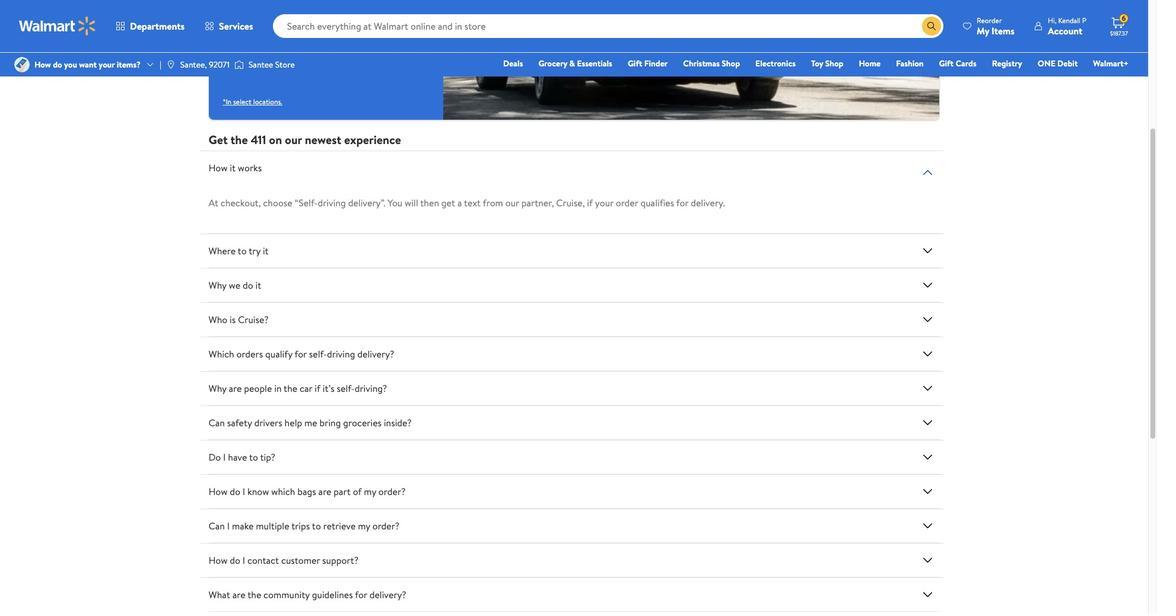 Task type: describe. For each thing, give the bounding box(es) containing it.
6 $187.37
[[1110, 13, 1128, 37]]

electronics
[[756, 58, 796, 69]]

kendall
[[1058, 15, 1081, 25]]

account
[[1048, 24, 1083, 37]]

0 vertical spatial my
[[364, 485, 376, 498]]

can safety drivers help me bring groceries inside? image
[[921, 416, 935, 430]]

can for can safety drivers help me bring groceries inside?
[[209, 416, 225, 430]]

 image for how do you want your items?
[[14, 57, 30, 72]]

i left make
[[227, 520, 230, 533]]

0 vertical spatial it
[[230, 161, 236, 174]]

do i have to tip?
[[209, 451, 275, 464]]

people
[[244, 382, 272, 395]]

christmas shop
[[683, 58, 740, 69]]

1 vertical spatial the
[[284, 382, 297, 395]]

items
[[992, 24, 1015, 37]]

do i have to tip? image
[[921, 450, 935, 465]]

gift for gift cards
[[939, 58, 954, 69]]

a
[[458, 196, 462, 209]]

how for how it works
[[209, 161, 228, 174]]

are for community
[[233, 589, 245, 602]]

orders
[[236, 348, 263, 361]]

we
[[229, 279, 240, 292]]

get the 411 on our newest experience
[[209, 132, 401, 148]]

experience
[[344, 132, 401, 148]]

why we do it image
[[921, 278, 935, 292]]

1 vertical spatial if
[[315, 382, 320, 395]]

1 horizontal spatial to
[[249, 451, 258, 464]]

what are the community guidelines for delivery?
[[209, 589, 406, 602]]

Walmart Site-Wide search field
[[273, 14, 944, 38]]

at
[[209, 196, 218, 209]]

me
[[305, 416, 317, 430]]

are for in
[[229, 382, 242, 395]]

drivers
[[254, 416, 282, 430]]

it for try
[[263, 244, 269, 257]]

how for how do you want your items?
[[34, 59, 51, 71]]

how do i know which bags are part of my order?
[[209, 485, 406, 498]]

it's
[[323, 382, 335, 395]]

why are people in the car if it's self-driving?
[[209, 382, 387, 395]]

who is cruise? image
[[921, 313, 935, 327]]

home link
[[854, 57, 886, 70]]

safety
[[227, 416, 252, 430]]

multiple
[[256, 520, 289, 533]]

0 horizontal spatial our
[[285, 132, 302, 148]]

get
[[209, 132, 228, 148]]

&
[[570, 58, 575, 69]]

can for can i make multiple trips to retrieve my order?
[[209, 520, 225, 533]]

community
[[264, 589, 310, 602]]

santee
[[249, 59, 273, 71]]

trips
[[291, 520, 310, 533]]

qualifies
[[641, 196, 674, 209]]

6
[[1122, 13, 1126, 23]]

driving?
[[355, 382, 387, 395]]

shop for toy shop
[[825, 58, 844, 69]]

car
[[300, 382, 312, 395]]

toy shop
[[811, 58, 844, 69]]

what are the community guidelines for delivery? image
[[921, 588, 935, 602]]

select
[[233, 97, 252, 107]]

delivery".
[[348, 196, 385, 209]]

how it works
[[209, 161, 262, 174]]

who
[[209, 313, 227, 326]]

p
[[1083, 15, 1087, 25]]

shop for christmas shop
[[722, 58, 740, 69]]

how it works image
[[921, 165, 935, 180]]

can i make multiple trips to retrieve my order?
[[209, 520, 400, 533]]

reorder
[[977, 15, 1002, 25]]

how for how do i contact customer support?
[[209, 554, 228, 567]]

1 vertical spatial your
[[595, 196, 614, 209]]

fashion link
[[891, 57, 929, 70]]

$187.37
[[1110, 29, 1128, 37]]

1 vertical spatial driving
[[327, 348, 355, 361]]

do right we
[[243, 279, 253, 292]]

departments button
[[106, 12, 195, 40]]

grocery & essentials link
[[533, 57, 618, 70]]

walmart image
[[19, 17, 96, 36]]

toy shop link
[[806, 57, 849, 70]]

get
[[441, 196, 455, 209]]

do for know
[[230, 485, 240, 498]]

1 vertical spatial order?
[[373, 520, 400, 533]]

why are people in the car if it's self-driving? image
[[921, 381, 935, 396]]

electronics link
[[750, 57, 801, 70]]

92071
[[209, 59, 230, 71]]

gift cards link
[[934, 57, 982, 70]]

part
[[334, 485, 351, 498]]

where to try it
[[209, 244, 269, 257]]

from
[[483, 196, 503, 209]]

make
[[232, 520, 254, 533]]

1 horizontal spatial self-
[[337, 382, 355, 395]]

0 horizontal spatial your
[[99, 59, 115, 71]]

christmas shop link
[[678, 57, 746, 70]]

store
[[275, 59, 295, 71]]

search icon image
[[927, 21, 937, 31]]

try
[[249, 244, 261, 257]]

0 vertical spatial for
[[676, 196, 689, 209]]

1 vertical spatial my
[[358, 520, 370, 533]]

registry
[[992, 58, 1022, 69]]

hi, kendall p account
[[1048, 15, 1087, 37]]

why for why are people in the car if it's self-driving?
[[209, 382, 227, 395]]

of
[[353, 485, 362, 498]]

one debit
[[1038, 58, 1078, 69]]

will
[[405, 196, 418, 209]]

santee,
[[180, 59, 207, 71]]

help
[[285, 416, 302, 430]]

santee store
[[249, 59, 295, 71]]

1 horizontal spatial if
[[587, 196, 593, 209]]

how do you want your items?
[[34, 59, 141, 71]]

why for why we do it
[[209, 279, 227, 292]]

bring
[[320, 416, 341, 430]]

i right 'do' in the bottom of the page
[[223, 451, 226, 464]]

it for do
[[256, 279, 261, 292]]



Task type: vqa. For each thing, say whether or not it's contained in the screenshot.
middle TO
yes



Task type: locate. For each thing, give the bounding box(es) containing it.
retrieve
[[323, 520, 356, 533]]

delivery? for what are the community guidelines for delivery?
[[370, 589, 406, 602]]

why we do it
[[209, 279, 261, 292]]

do for contact
[[230, 554, 240, 567]]

to left try
[[238, 244, 247, 257]]

driving left delivery". at top left
[[318, 196, 346, 209]]

can left make
[[209, 520, 225, 533]]

|
[[160, 59, 161, 71]]

cards
[[956, 58, 977, 69]]

0 horizontal spatial for
[[295, 348, 307, 361]]

one debit link
[[1033, 57, 1083, 70]]

0 vertical spatial are
[[229, 382, 242, 395]]

2 shop from the left
[[825, 58, 844, 69]]

guidelines
[[312, 589, 353, 602]]

to
[[238, 244, 247, 257], [249, 451, 258, 464], [312, 520, 321, 533]]

0 vertical spatial driving
[[318, 196, 346, 209]]

how down 'do' in the bottom of the page
[[209, 485, 228, 498]]

gift
[[628, 58, 642, 69], [939, 58, 954, 69]]

i left know
[[243, 485, 245, 498]]

contact
[[247, 554, 279, 567]]

tip?
[[260, 451, 275, 464]]

gift left the finder
[[628, 58, 642, 69]]

0 horizontal spatial to
[[238, 244, 247, 257]]

cruise?
[[238, 313, 269, 326]]

inside?
[[384, 416, 412, 430]]

our right on
[[285, 132, 302, 148]]

1 vertical spatial for
[[295, 348, 307, 361]]

1 why from the top
[[209, 279, 227, 292]]

which
[[271, 485, 295, 498]]

can left the safety
[[209, 416, 225, 430]]

2 vertical spatial the
[[248, 589, 261, 602]]

your left "order" on the right of the page
[[595, 196, 614, 209]]

self- up it's
[[309, 348, 327, 361]]

delivery? right guidelines
[[370, 589, 406, 602]]

0 horizontal spatial it
[[230, 161, 236, 174]]

for
[[676, 196, 689, 209], [295, 348, 307, 361], [355, 589, 367, 602]]

what
[[209, 589, 230, 602]]

0 horizontal spatial if
[[315, 382, 320, 395]]

do
[[209, 451, 221, 464]]

2 why from the top
[[209, 382, 227, 395]]

how up what
[[209, 554, 228, 567]]

2 vertical spatial it
[[256, 279, 261, 292]]

1 vertical spatial to
[[249, 451, 258, 464]]

why down which
[[209, 382, 227, 395]]

2 gift from the left
[[939, 58, 954, 69]]

1 vertical spatial why
[[209, 382, 227, 395]]

1 horizontal spatial our
[[505, 196, 519, 209]]

you
[[388, 196, 403, 209]]

0 horizontal spatial shop
[[722, 58, 740, 69]]

 image left "you"
[[14, 57, 30, 72]]

 image
[[14, 57, 30, 72], [234, 59, 244, 71], [166, 60, 176, 69]]

0 vertical spatial if
[[587, 196, 593, 209]]

2 horizontal spatial  image
[[234, 59, 244, 71]]

2 horizontal spatial it
[[263, 244, 269, 257]]

0 vertical spatial self-
[[309, 348, 327, 361]]

1 horizontal spatial shop
[[825, 58, 844, 69]]

how do i know which bags are part of my order? image
[[921, 485, 935, 499]]

my
[[364, 485, 376, 498], [358, 520, 370, 533]]

checkout,
[[221, 196, 261, 209]]

choose
[[263, 196, 292, 209]]

for right the qualifies
[[676, 196, 689, 209]]

driving up it's
[[327, 348, 355, 361]]

0 vertical spatial the
[[231, 132, 248, 148]]

self- right it's
[[337, 382, 355, 395]]

1 can from the top
[[209, 416, 225, 430]]

cruise,
[[556, 196, 585, 209]]

items?
[[117, 59, 141, 71]]

the
[[231, 132, 248, 148], [284, 382, 297, 395], [248, 589, 261, 602]]

411
[[251, 132, 266, 148]]

Search search field
[[273, 14, 944, 38]]

 image for santee store
[[234, 59, 244, 71]]

groceries
[[343, 416, 382, 430]]

our
[[285, 132, 302, 148], [505, 196, 519, 209]]

it right we
[[256, 279, 261, 292]]

how do i contact customer support? image
[[921, 554, 935, 568]]

0 horizontal spatial self-
[[309, 348, 327, 361]]

the left community
[[248, 589, 261, 602]]

my right retrieve
[[358, 520, 370, 533]]

delivery?
[[357, 348, 394, 361], [370, 589, 406, 602]]

 image right |
[[166, 60, 176, 69]]

my right of at bottom
[[364, 485, 376, 498]]

the right in
[[284, 382, 297, 395]]

services button
[[195, 12, 263, 40]]

0 vertical spatial your
[[99, 59, 115, 71]]

2 vertical spatial to
[[312, 520, 321, 533]]

who is cruise?
[[209, 313, 269, 326]]

2 vertical spatial are
[[233, 589, 245, 602]]

1 horizontal spatial  image
[[166, 60, 176, 69]]

1 vertical spatial can
[[209, 520, 225, 533]]

it
[[230, 161, 236, 174], [263, 244, 269, 257], [256, 279, 261, 292]]

in
[[274, 382, 282, 395]]

how down get
[[209, 161, 228, 174]]

it right try
[[263, 244, 269, 257]]

0 horizontal spatial gift
[[628, 58, 642, 69]]

gift cards
[[939, 58, 977, 69]]

2 horizontal spatial for
[[676, 196, 689, 209]]

are left part
[[318, 485, 331, 498]]

shop right toy
[[825, 58, 844, 69]]

it left works at the top
[[230, 161, 236, 174]]

our right from
[[505, 196, 519, 209]]

1 vertical spatial our
[[505, 196, 519, 209]]

which
[[209, 348, 234, 361]]

to right trips
[[312, 520, 321, 533]]

want
[[79, 59, 97, 71]]

how left "you"
[[34, 59, 51, 71]]

*in
[[223, 97, 232, 107]]

1 horizontal spatial gift
[[939, 58, 954, 69]]

one
[[1038, 58, 1056, 69]]

0 horizontal spatial  image
[[14, 57, 30, 72]]

1 gift from the left
[[628, 58, 642, 69]]

debit
[[1058, 58, 1078, 69]]

gift for gift finder
[[628, 58, 642, 69]]

toy
[[811, 58, 823, 69]]

customer
[[281, 554, 320, 567]]

text
[[464, 196, 481, 209]]

the left 411
[[231, 132, 248, 148]]

grocery & essentials
[[539, 58, 612, 69]]

your right want
[[99, 59, 115, 71]]

which orders qualify for self-driving delivery? image
[[921, 347, 935, 361]]

delivery? up driving?
[[357, 348, 394, 361]]

then
[[420, 196, 439, 209]]

my
[[977, 24, 990, 37]]

0 vertical spatial to
[[238, 244, 247, 257]]

walmart+ link
[[1088, 57, 1134, 70]]

0 vertical spatial delivery?
[[357, 348, 394, 361]]

gift inside gift cards link
[[939, 58, 954, 69]]

do
[[53, 59, 62, 71], [243, 279, 253, 292], [230, 485, 240, 498], [230, 554, 240, 567]]

for right the qualify in the bottom left of the page
[[295, 348, 307, 361]]

do for want
[[53, 59, 62, 71]]

1 horizontal spatial your
[[595, 196, 614, 209]]

support?
[[322, 554, 359, 567]]

locations.
[[253, 97, 282, 107]]

if right cruise,
[[587, 196, 593, 209]]

hi,
[[1048, 15, 1057, 25]]

can i make multiple trips to retrieve my order? image
[[921, 519, 935, 533]]

1 horizontal spatial it
[[256, 279, 261, 292]]

*in select locations. button
[[223, 97, 282, 107]]

0 vertical spatial our
[[285, 132, 302, 148]]

deals
[[503, 58, 523, 69]]

gift finder link
[[623, 57, 673, 70]]

0 vertical spatial why
[[209, 279, 227, 292]]

1 horizontal spatial for
[[355, 589, 367, 602]]

"self-
[[295, 196, 318, 209]]

self-
[[309, 348, 327, 361], [337, 382, 355, 395]]

*in select locations.
[[223, 97, 282, 107]]

why
[[209, 279, 227, 292], [209, 382, 227, 395]]

registry link
[[987, 57, 1028, 70]]

1 shop from the left
[[722, 58, 740, 69]]

is
[[230, 313, 236, 326]]

santee, 92071
[[180, 59, 230, 71]]

order
[[616, 196, 638, 209]]

0 vertical spatial can
[[209, 416, 225, 430]]

1 vertical spatial it
[[263, 244, 269, 257]]

how for how do i know which bags are part of my order?
[[209, 485, 228, 498]]

2 horizontal spatial to
[[312, 520, 321, 533]]

1 vertical spatial self-
[[337, 382, 355, 395]]

are left people
[[229, 382, 242, 395]]

order? right of at bottom
[[379, 485, 406, 498]]

works
[[238, 161, 262, 174]]

gift inside gift finder link
[[628, 58, 642, 69]]

1 vertical spatial delivery?
[[370, 589, 406, 602]]

2 vertical spatial for
[[355, 589, 367, 602]]

walmart+
[[1093, 58, 1129, 69]]

driving
[[318, 196, 346, 209], [327, 348, 355, 361]]

why left we
[[209, 279, 227, 292]]

delivery? for which orders qualify for self-driving delivery?
[[357, 348, 394, 361]]

deals link
[[498, 57, 528, 70]]

do left "you"
[[53, 59, 62, 71]]

order? right retrieve
[[373, 520, 400, 533]]

grocery
[[539, 58, 568, 69]]

2 can from the top
[[209, 520, 225, 533]]

bags
[[298, 485, 316, 498]]

for right guidelines
[[355, 589, 367, 602]]

0 vertical spatial order?
[[379, 485, 406, 498]]

delivery.
[[691, 196, 725, 209]]

can safety drivers help me bring groceries inside?
[[209, 416, 412, 430]]

 image for santee, 92071
[[166, 60, 176, 69]]

do left contact
[[230, 554, 240, 567]]

 image right 92071
[[234, 59, 244, 71]]

know
[[247, 485, 269, 498]]

are right what
[[233, 589, 245, 602]]

shop
[[722, 58, 740, 69], [825, 58, 844, 69]]

gift left cards
[[939, 58, 954, 69]]

do left know
[[230, 485, 240, 498]]

on
[[269, 132, 282, 148]]

shop right christmas
[[722, 58, 740, 69]]

to left tip?
[[249, 451, 258, 464]]

where to try it image
[[921, 244, 935, 258]]

if left it's
[[315, 382, 320, 395]]

how
[[34, 59, 51, 71], [209, 161, 228, 174], [209, 485, 228, 498], [209, 554, 228, 567]]

can
[[209, 416, 225, 430], [209, 520, 225, 533]]

1 vertical spatial are
[[318, 485, 331, 498]]

home
[[859, 58, 881, 69]]

i left contact
[[243, 554, 245, 567]]

if
[[587, 196, 593, 209], [315, 382, 320, 395]]

newest
[[305, 132, 341, 148]]



